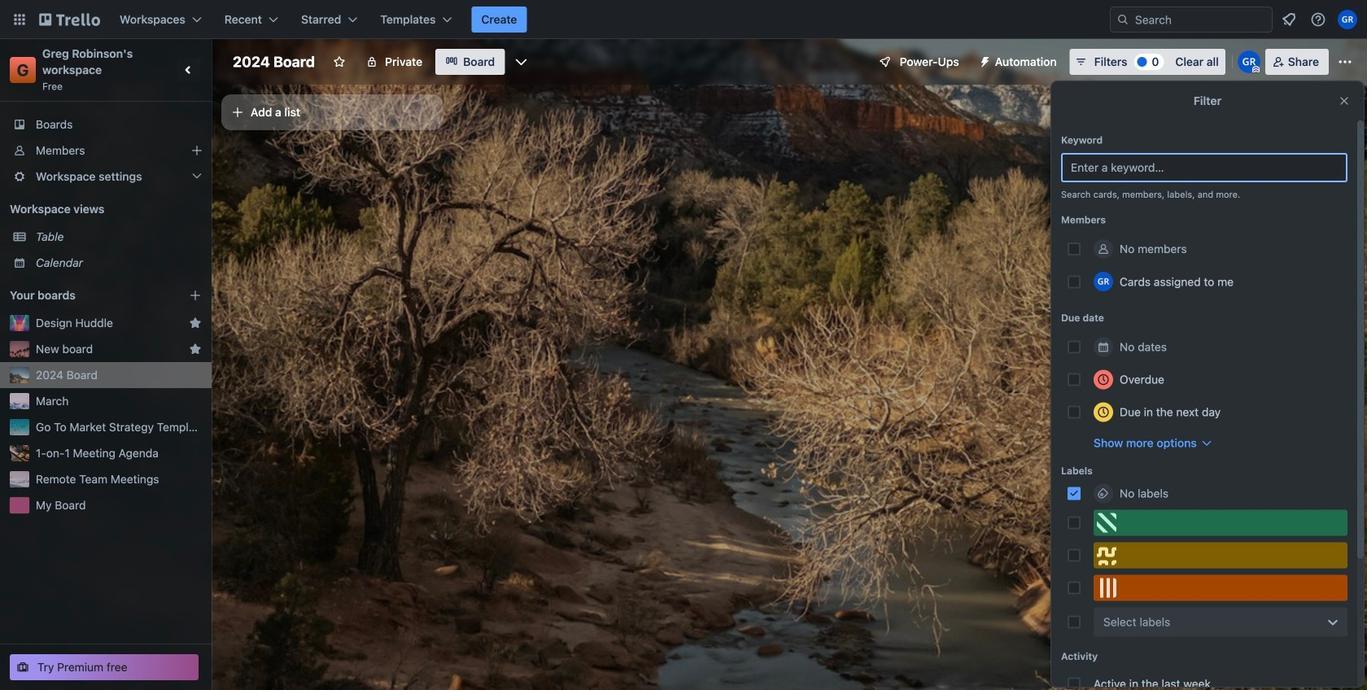 Task type: describe. For each thing, give the bounding box(es) containing it.
0 horizontal spatial greg robinson (gregrobinson96) image
[[1094, 272, 1114, 292]]

0 notifications image
[[1280, 10, 1300, 29]]

2 starred icon image from the top
[[189, 343, 202, 356]]

show menu image
[[1338, 54, 1354, 70]]

Search field
[[1111, 7, 1274, 33]]

your boards with 8 items element
[[10, 286, 164, 305]]

color: green, title: none element
[[1094, 510, 1348, 536]]

customize views image
[[513, 54, 529, 70]]

greg robinson (gregrobinson96) image
[[1339, 10, 1358, 29]]

this member is an admin of this board. image
[[1253, 66, 1260, 73]]

workspace navigation collapse icon image
[[178, 59, 200, 81]]

primary element
[[0, 0, 1368, 39]]

open information menu image
[[1311, 11, 1327, 28]]



Task type: vqa. For each thing, say whether or not it's contained in the screenshot.
tooltip
no



Task type: locate. For each thing, give the bounding box(es) containing it.
search image
[[1117, 13, 1130, 26]]

star or unstar board image
[[333, 55, 346, 68]]

1 vertical spatial starred icon image
[[189, 343, 202, 356]]

0 vertical spatial greg robinson (gregrobinson96) image
[[1238, 50, 1261, 73]]

0 vertical spatial starred icon image
[[189, 317, 202, 330]]

1 vertical spatial greg robinson (gregrobinson96) image
[[1094, 272, 1114, 292]]

close popover image
[[1339, 94, 1352, 107]]

sm image
[[973, 49, 996, 72]]

greg robinson (gregrobinson96) image
[[1238, 50, 1261, 73], [1094, 272, 1114, 292]]

1 starred icon image from the top
[[189, 317, 202, 330]]

color: orange, title: none element
[[1094, 575, 1348, 601]]

Board name text field
[[225, 49, 323, 75]]

add board image
[[189, 289, 202, 302]]

1 horizontal spatial greg robinson (gregrobinson96) image
[[1238, 50, 1261, 73]]

starred icon image
[[189, 317, 202, 330], [189, 343, 202, 356]]

back to home image
[[39, 7, 100, 33]]

Enter a keyword… text field
[[1062, 153, 1348, 182]]

color: yellow, title: none element
[[1094, 543, 1348, 569]]



